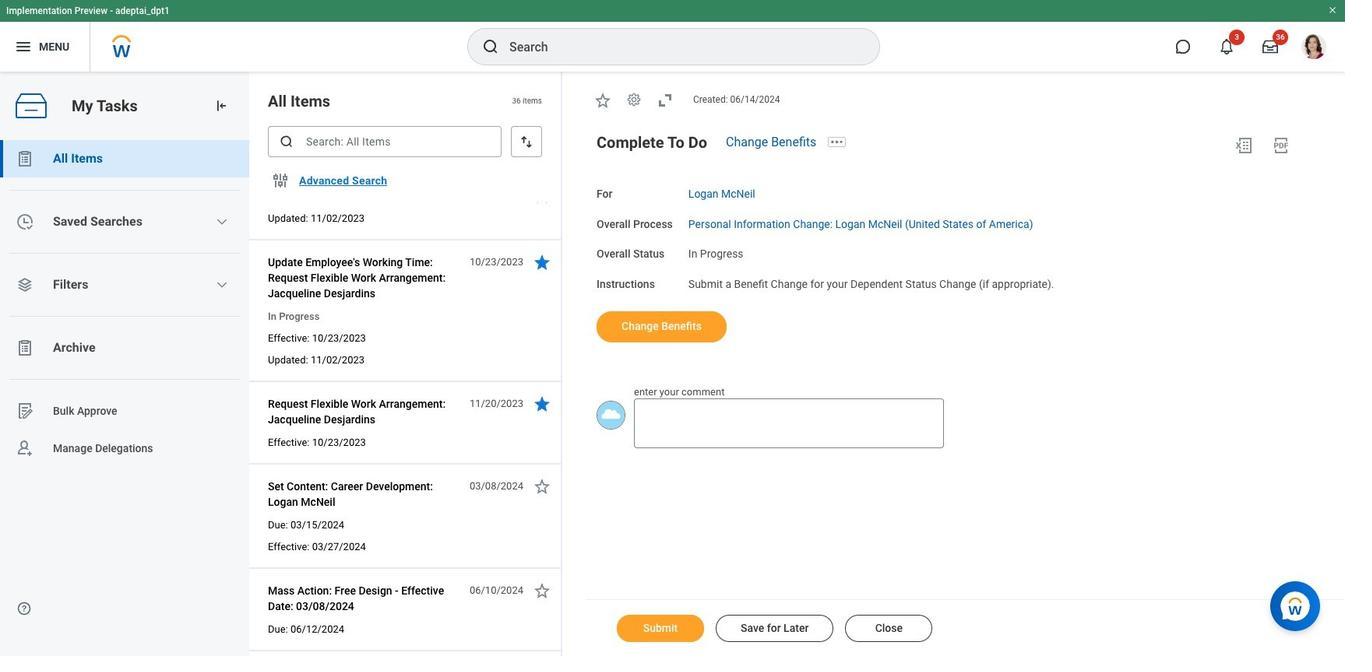 Task type: locate. For each thing, give the bounding box(es) containing it.
inbox large image
[[1263, 39, 1278, 55]]

1 chevron down image from the top
[[216, 216, 228, 228]]

2 chevron down image from the top
[[216, 279, 228, 291]]

close environment banner image
[[1328, 5, 1338, 15]]

star image
[[594, 91, 612, 110], [533, 186, 552, 205], [533, 395, 552, 414], [533, 582, 552, 601]]

justify image
[[14, 37, 33, 56]]

0 vertical spatial star image
[[533, 253, 552, 272]]

user plus image
[[16, 439, 34, 458]]

transformation import image
[[213, 98, 229, 114]]

0 vertical spatial chevron down image
[[216, 216, 228, 228]]

list
[[0, 140, 249, 657]]

1 vertical spatial star image
[[533, 478, 552, 496]]

banner
[[0, 0, 1345, 72]]

chevron down image
[[216, 216, 228, 228], [216, 279, 228, 291]]

star image
[[533, 253, 552, 272], [533, 478, 552, 496]]

clipboard image
[[16, 150, 34, 168]]

action bar region
[[586, 600, 1345, 657]]

export to excel image
[[1235, 136, 1253, 155]]

rename image
[[16, 402, 34, 421]]

view printable version (pdf) image
[[1272, 136, 1291, 155]]

Search: All Items text field
[[268, 126, 502, 157]]

None text field
[[634, 399, 944, 449]]

sort image
[[519, 134, 534, 150]]

1 vertical spatial chevron down image
[[216, 279, 228, 291]]

chevron down image for 'clock check' icon
[[216, 216, 228, 228]]

profile logan mcneil image
[[1302, 34, 1327, 62]]



Task type: vqa. For each thing, say whether or not it's contained in the screenshot.
Search: All Items text field
yes



Task type: describe. For each thing, give the bounding box(es) containing it.
fullscreen image
[[656, 91, 675, 110]]

perspective image
[[16, 276, 34, 294]]

Search Workday  search field
[[509, 30, 848, 64]]

search image
[[481, 37, 500, 56]]

clipboard image
[[16, 339, 34, 358]]

1 star image from the top
[[533, 253, 552, 272]]

chevron down image for perspective icon
[[216, 279, 228, 291]]

2 star image from the top
[[533, 478, 552, 496]]

notifications large image
[[1219, 39, 1235, 55]]

configure image
[[271, 171, 290, 190]]

clock check image
[[16, 213, 34, 231]]

question outline image
[[16, 601, 32, 617]]

gear image
[[626, 92, 642, 108]]

search image
[[279, 134, 294, 150]]

item list element
[[249, 72, 562, 657]]



